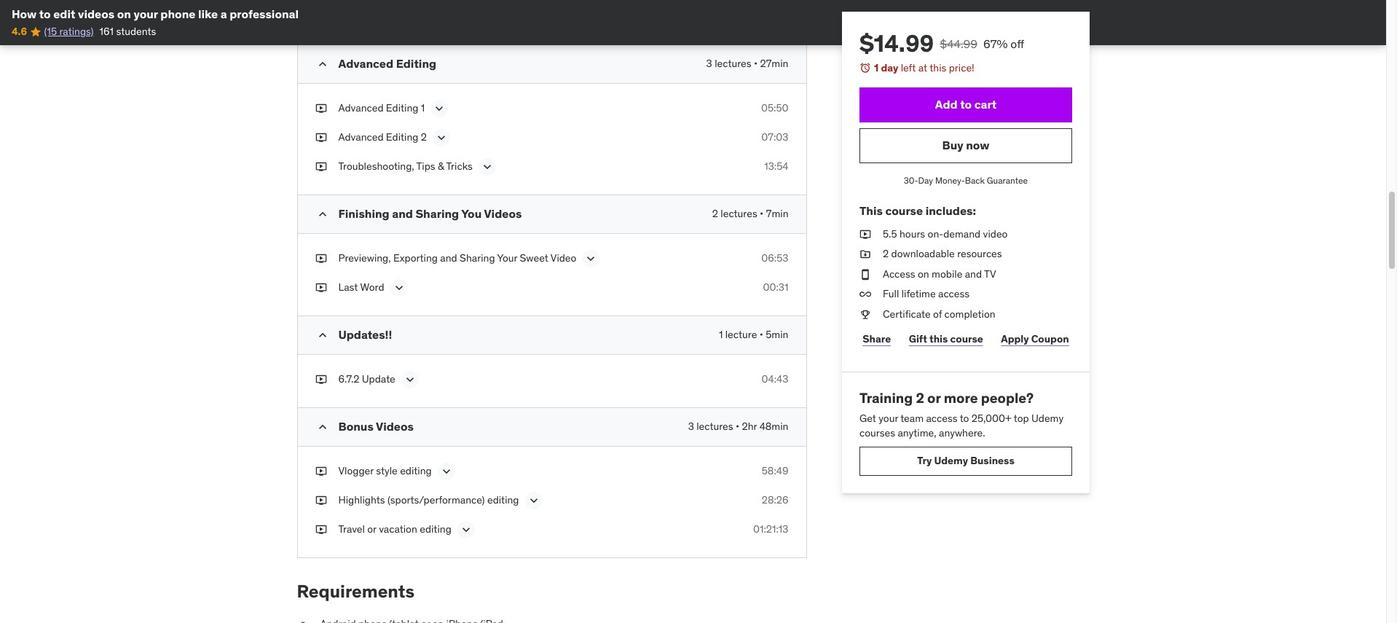Task type: locate. For each thing, give the bounding box(es) containing it.
and left the tv
[[965, 267, 982, 280]]

3 left 27min
[[707, 57, 713, 70]]

to inside 'add to cart' button
[[960, 97, 972, 112]]

editing for advanced editing 2
[[386, 130, 419, 143]]

1 up advanced editing 2 on the top left of the page
[[421, 101, 425, 114]]

2 downloadable resources
[[883, 247, 1002, 260]]

this right gift at the right of page
[[930, 332, 948, 346]]

0 horizontal spatial videos
[[376, 419, 414, 434]]

0 horizontal spatial or
[[368, 522, 377, 536]]

1 vertical spatial show lecture description image
[[459, 522, 474, 537]]

1 horizontal spatial udemy
[[1032, 412, 1064, 425]]

sharing left your
[[460, 251, 495, 264]]

professional
[[230, 7, 299, 21]]

this
[[860, 204, 883, 218]]

buy
[[942, 138, 964, 152]]

1 vertical spatial lectures
[[721, 207, 758, 220]]

1 vertical spatial 3
[[688, 420, 694, 433]]

apply
[[1001, 332, 1029, 346]]

and right exporting
[[440, 251, 457, 264]]

• left "7min"
[[760, 207, 764, 220]]

2
[[421, 130, 427, 143], [713, 207, 719, 220], [883, 247, 889, 260], [916, 389, 924, 406]]

small image
[[315, 57, 330, 71], [315, 207, 330, 221], [315, 328, 330, 342], [315, 420, 330, 434]]

money-
[[935, 175, 965, 186]]

editing down the (sports/performance)
[[420, 522, 452, 536]]

vacation
[[379, 522, 417, 536]]

last word
[[339, 280, 384, 294]]

add
[[935, 97, 958, 112]]

your up 'courses'
[[879, 412, 898, 425]]

1 vertical spatial to
[[960, 97, 972, 112]]

1 vertical spatial and
[[440, 251, 457, 264]]

0 vertical spatial 3
[[707, 57, 713, 70]]

2 up "team"
[[916, 389, 924, 406]]

5.5 hours on-demand video
[[883, 227, 1008, 240]]

1 horizontal spatial videos
[[484, 206, 522, 221]]

show lecture description image
[[403, 372, 417, 387], [459, 522, 474, 537]]

editing up the advanced editing 1
[[396, 56, 437, 71]]

edit
[[53, 7, 75, 21]]

1 vertical spatial access
[[926, 412, 958, 425]]

videos right you
[[484, 206, 522, 221]]

1 vertical spatial your
[[879, 412, 898, 425]]

on-
[[928, 227, 944, 240]]

advanced up the advanced editing 1
[[339, 56, 394, 71]]

show lecture description image for previewing, exporting and sharing your sweet video
[[584, 251, 599, 266]]

2 small image from the top
[[315, 207, 330, 221]]

editing right style
[[400, 464, 432, 477]]

on down the downloadable at the right of the page
[[918, 267, 929, 280]]

editing up advanced editing 2 on the top left of the page
[[386, 101, 419, 114]]

advanced editing 2
[[339, 130, 427, 143]]

$14.99
[[860, 28, 934, 58]]

access up anywhere.
[[926, 412, 958, 425]]

1 horizontal spatial course
[[950, 332, 983, 346]]

27min
[[761, 57, 789, 70]]

1 vertical spatial course
[[950, 332, 983, 346]]

0 vertical spatial on
[[117, 7, 131, 21]]

show lecture description image down the (sports/performance)
[[459, 522, 474, 537]]

01:21:13
[[754, 522, 789, 536]]

course up hours
[[885, 204, 923, 218]]

1 vertical spatial sharing
[[460, 251, 495, 264]]

certificate of completion
[[883, 308, 996, 321]]

0 horizontal spatial your
[[134, 7, 158, 21]]

and right finishing
[[392, 206, 413, 221]]

xsmall image left the advanced editing 1
[[315, 101, 327, 115]]

finishing and sharing you videos
[[339, 206, 522, 221]]

people?
[[981, 389, 1034, 406]]

5.5
[[883, 227, 897, 240]]

small image left advanced editing
[[315, 57, 330, 71]]

xsmall image left vlogger
[[315, 464, 327, 478]]

phone
[[161, 7, 196, 21]]

to up (15
[[39, 7, 51, 21]]

• left 27min
[[754, 57, 758, 70]]

1 advanced from the top
[[339, 56, 394, 71]]

xsmall image
[[315, 101, 327, 115], [315, 159, 327, 174], [315, 251, 327, 266], [860, 287, 871, 302], [860, 308, 871, 322], [315, 464, 327, 478], [315, 493, 327, 508], [315, 522, 327, 537]]

3
[[707, 57, 713, 70], [688, 420, 694, 433]]

demand
[[944, 227, 981, 240]]

0 vertical spatial show lecture description image
[[403, 372, 417, 387]]

3 left 2hr
[[688, 420, 694, 433]]

your up students
[[134, 7, 158, 21]]

show lecture description image for last word
[[392, 280, 406, 295]]

1 lecture • 5min
[[719, 328, 789, 341]]

bonus
[[339, 419, 374, 434]]

videos right 'bonus'
[[376, 419, 414, 434]]

1
[[874, 61, 879, 74], [421, 101, 425, 114], [719, 328, 723, 341]]

1 horizontal spatial or
[[927, 389, 941, 406]]

udemy right try
[[934, 454, 968, 467]]

2 advanced from the top
[[339, 101, 384, 114]]

0 horizontal spatial show lecture description image
[[403, 372, 417, 387]]

lectures left 27min
[[715, 57, 752, 70]]

13:54
[[765, 159, 789, 173]]

lectures left "7min"
[[721, 207, 758, 220]]

xsmall image up the share
[[860, 308, 871, 322]]

2 horizontal spatial and
[[965, 267, 982, 280]]

0 vertical spatial this
[[930, 61, 947, 74]]

2 vertical spatial editing
[[420, 522, 452, 536]]

1 vertical spatial on
[[918, 267, 929, 280]]

anywhere.
[[939, 426, 985, 439]]

1 vertical spatial editing
[[488, 493, 519, 506]]

1 vertical spatial or
[[368, 522, 377, 536]]

vlogger style editing
[[339, 464, 432, 477]]

this right at
[[930, 61, 947, 74]]

xsmall image left troubleshooting,
[[315, 159, 327, 174]]

small image for finishing and sharing you videos
[[315, 207, 330, 221]]

3 lectures • 2hr 48min
[[688, 420, 789, 433]]

to for how
[[39, 7, 51, 21]]

how to edit videos on your phone like a professional
[[12, 7, 299, 21]]

advanced up advanced editing 2 on the top left of the page
[[339, 101, 384, 114]]

editing
[[400, 464, 432, 477], [488, 493, 519, 506], [420, 522, 452, 536]]

includes:
[[926, 204, 976, 218]]

2 vertical spatial editing
[[386, 130, 419, 143]]

0 vertical spatial editing
[[396, 56, 437, 71]]

0 vertical spatial course
[[885, 204, 923, 218]]

udemy
[[1032, 412, 1064, 425], [934, 454, 968, 467]]

to up anywhere.
[[960, 412, 969, 425]]

or left more
[[927, 389, 941, 406]]

0 vertical spatial and
[[392, 206, 413, 221]]

0 horizontal spatial on
[[117, 7, 131, 21]]

editing up "troubleshooting, tips & tricks"
[[386, 130, 419, 143]]

3 small image from the top
[[315, 328, 330, 342]]

highlights (sports/performance) editing
[[339, 493, 519, 506]]

3 lectures • 27min
[[707, 57, 789, 70]]

1 horizontal spatial show lecture description image
[[459, 522, 474, 537]]

show lecture description image for troubleshooting, tips & tricks
[[480, 159, 495, 174]]

at
[[919, 61, 928, 74]]

your
[[134, 7, 158, 21], [879, 412, 898, 425]]

0 vertical spatial to
[[39, 7, 51, 21]]

xsmall image for highlights (sports/performance) editing
[[315, 493, 327, 508]]

0 vertical spatial your
[[134, 7, 158, 21]]

1 this from the top
[[930, 61, 947, 74]]

or right travel
[[368, 522, 377, 536]]

share
[[863, 332, 891, 346]]

sharing left you
[[416, 206, 459, 221]]

1 horizontal spatial on
[[918, 267, 929, 280]]

1 vertical spatial 1
[[421, 101, 425, 114]]

a
[[221, 7, 227, 21]]

troubleshooting,
[[339, 159, 414, 173]]

0 vertical spatial editing
[[400, 464, 432, 477]]

05:50
[[762, 101, 789, 114]]

1 day left at this price!
[[874, 61, 975, 74]]

sharing
[[416, 206, 459, 221], [460, 251, 495, 264]]

2 vertical spatial to
[[960, 412, 969, 425]]

video
[[983, 227, 1008, 240]]

xsmall image left highlights
[[315, 493, 327, 508]]

or
[[927, 389, 941, 406], [368, 522, 377, 536]]

1 vertical spatial editing
[[386, 101, 419, 114]]

4.6
[[12, 25, 27, 38]]

travel or vacation editing
[[339, 522, 452, 536]]

1 right alarm icon
[[874, 61, 879, 74]]

editing for advanced editing 1
[[386, 101, 419, 114]]

1 horizontal spatial and
[[440, 251, 457, 264]]

access
[[883, 267, 916, 280]]

sweet
[[520, 251, 549, 264]]

advanced for advanced editing
[[339, 56, 394, 71]]

to inside training 2 or more people? get your team access to 25,000+ top udemy courses anytime, anywhere.
[[960, 412, 969, 425]]

get
[[860, 412, 876, 425]]

xsmall image
[[315, 130, 327, 145], [860, 227, 871, 241], [860, 247, 871, 261], [860, 267, 871, 282], [315, 280, 327, 295], [315, 372, 327, 387], [297, 617, 309, 623]]

1 left the "lecture"
[[719, 328, 723, 341]]

left
[[901, 61, 916, 74]]

advanced for advanced editing 1
[[339, 101, 384, 114]]

(sports/performance)
[[388, 493, 485, 506]]

business
[[971, 454, 1015, 467]]

or inside training 2 or more people? get your team access to 25,000+ top udemy courses anytime, anywhere.
[[927, 389, 941, 406]]

161 students
[[100, 25, 156, 38]]

editing right the (sports/performance)
[[488, 493, 519, 506]]

lecture
[[726, 328, 757, 341]]

1 horizontal spatial 3
[[707, 57, 713, 70]]

tips
[[417, 159, 436, 173]]

xsmall image left travel
[[315, 522, 327, 537]]

highlights
[[339, 493, 385, 506]]

course down completion
[[950, 332, 983, 346]]

lectures left 2hr
[[697, 420, 734, 433]]

troubleshooting, tips & tricks
[[339, 159, 473, 173]]

advanced for advanced editing 2
[[339, 130, 384, 143]]

• left 2hr
[[736, 420, 740, 433]]

udemy right the top
[[1032, 412, 1064, 425]]

0 horizontal spatial udemy
[[934, 454, 968, 467]]

xsmall image for advanced editing 1
[[315, 101, 327, 115]]

4 small image from the top
[[315, 420, 330, 434]]

hours
[[900, 227, 925, 240]]

2 vertical spatial lectures
[[697, 420, 734, 433]]

downloadable
[[891, 247, 955, 260]]

editing for vlogger style editing
[[400, 464, 432, 477]]

0 vertical spatial sharing
[[416, 206, 459, 221]]

2 vertical spatial and
[[965, 267, 982, 280]]

1 vertical spatial this
[[930, 332, 948, 346]]

1 small image from the top
[[315, 57, 330, 71]]

0 vertical spatial or
[[927, 389, 941, 406]]

1 vertical spatial videos
[[376, 419, 414, 434]]

small image left finishing
[[315, 207, 330, 221]]

tv
[[984, 267, 996, 280]]

0 horizontal spatial and
[[392, 206, 413, 221]]

0 vertical spatial advanced
[[339, 56, 394, 71]]

30-
[[904, 175, 918, 186]]

0 horizontal spatial 3
[[688, 420, 694, 433]]

07:03
[[762, 130, 789, 143]]

3 advanced from the top
[[339, 130, 384, 143]]

apply coupon
[[1001, 332, 1069, 346]]

• for videos
[[736, 420, 740, 433]]

lectures for advanced editing
[[715, 57, 752, 70]]

0 vertical spatial 1
[[874, 61, 879, 74]]

access down mobile
[[938, 287, 970, 301]]

advanced
[[339, 56, 394, 71], [339, 101, 384, 114], [339, 130, 384, 143]]

you
[[461, 206, 482, 221]]

0 vertical spatial udemy
[[1032, 412, 1064, 425]]

show lecture description image for highlights (sports/performance) editing
[[527, 493, 541, 508]]

advanced up troubleshooting,
[[339, 130, 384, 143]]

show lecture description image for advanced editing 1
[[432, 101, 447, 116]]

show lecture description image
[[432, 101, 447, 116], [434, 130, 449, 145], [480, 159, 495, 174], [584, 251, 599, 266], [392, 280, 406, 295], [439, 464, 454, 479], [527, 493, 541, 508]]

0 vertical spatial lectures
[[715, 57, 752, 70]]

videos
[[484, 206, 522, 221], [376, 419, 414, 434]]

lectures for bonus videos
[[697, 420, 734, 433]]

show lecture description image right update
[[403, 372, 417, 387]]

xsmall image left the previewing,
[[315, 251, 327, 266]]

2 horizontal spatial 1
[[874, 61, 879, 74]]

small image left 'bonus'
[[315, 420, 330, 434]]

1 horizontal spatial your
[[879, 412, 898, 425]]

1 horizontal spatial 1
[[719, 328, 723, 341]]

udemy inside training 2 or more people? get your team access to 25,000+ top udemy courses anytime, anywhere.
[[1032, 412, 1064, 425]]

2 vertical spatial 1
[[719, 328, 723, 341]]

buy now
[[942, 138, 990, 152]]

1 vertical spatial advanced
[[339, 101, 384, 114]]

style
[[376, 464, 398, 477]]

show lecture description image for travel or vacation editing
[[459, 522, 474, 537]]

on up 161 students
[[117, 7, 131, 21]]

small image left updates!!
[[315, 328, 330, 342]]

to left cart
[[960, 97, 972, 112]]

now
[[966, 138, 990, 152]]

requirements
[[297, 580, 415, 603]]

2 vertical spatial advanced
[[339, 130, 384, 143]]



Task type: describe. For each thing, give the bounding box(es) containing it.
try
[[917, 454, 932, 467]]

lectures for finishing and sharing you videos
[[721, 207, 758, 220]]

• for editing
[[754, 57, 758, 70]]

add to cart button
[[860, 87, 1072, 122]]

xsmall image left full
[[860, 287, 871, 302]]

show lecture description image for 6.7.2 update
[[403, 372, 417, 387]]

videos
[[78, 7, 115, 21]]

0 horizontal spatial sharing
[[416, 206, 459, 221]]

6.7.2
[[339, 372, 360, 385]]

xsmall image for vlogger style editing
[[315, 464, 327, 478]]

editing for advanced editing
[[396, 56, 437, 71]]

full
[[883, 287, 899, 301]]

67%
[[984, 36, 1008, 51]]

training 2 or more people? get your team access to 25,000+ top udemy courses anytime, anywhere.
[[860, 389, 1064, 439]]

add to cart
[[935, 97, 997, 112]]

alarm image
[[860, 62, 871, 74]]

completion
[[945, 308, 996, 321]]

• for and
[[760, 207, 764, 220]]

3 for advanced editing
[[707, 57, 713, 70]]

show lecture description image for advanced editing 2
[[434, 130, 449, 145]]

update
[[362, 372, 396, 385]]

1 for 1 day left at this price!
[[874, 61, 879, 74]]

anytime,
[[898, 426, 937, 439]]

guarantee
[[987, 175, 1028, 186]]

1 for 1 lecture • 5min
[[719, 328, 723, 341]]

3 for bonus videos
[[688, 420, 694, 433]]

tricks
[[446, 159, 473, 173]]

2 left "7min"
[[713, 207, 719, 220]]

2 inside training 2 or more people? get your team access to 25,000+ top udemy courses anytime, anywhere.
[[916, 389, 924, 406]]

apply coupon button
[[998, 325, 1072, 354]]

access inside training 2 or more people? get your team access to 25,000+ top udemy courses anytime, anywhere.
[[926, 412, 958, 425]]

team
[[901, 412, 924, 425]]

share button
[[860, 325, 894, 354]]

&
[[438, 159, 444, 173]]

top
[[1014, 412, 1029, 425]]

2 down 5.5
[[883, 247, 889, 260]]

5min
[[766, 328, 789, 341]]

58:49
[[762, 464, 789, 477]]

161
[[100, 25, 114, 38]]

small image for advanced editing
[[315, 57, 330, 71]]

2 lectures • 7min
[[713, 207, 789, 220]]

$44.99
[[940, 36, 978, 51]]

day
[[918, 175, 933, 186]]

1 vertical spatial udemy
[[934, 454, 968, 467]]

editing for highlights (sports/performance) editing
[[488, 493, 519, 506]]

0 horizontal spatial 1
[[421, 101, 425, 114]]

coupon
[[1031, 332, 1069, 346]]

48min
[[760, 420, 789, 433]]

06:53
[[762, 251, 789, 264]]

small image for bonus videos
[[315, 420, 330, 434]]

vlogger
[[339, 464, 374, 477]]

day
[[881, 61, 898, 74]]

0 vertical spatial access
[[938, 287, 970, 301]]

last
[[339, 280, 358, 294]]

(15 ratings)
[[44, 25, 94, 38]]

try udemy business link
[[860, 446, 1072, 476]]

how
[[12, 7, 37, 21]]

your
[[497, 251, 518, 264]]

04:43
[[762, 372, 789, 385]]

advanced editing
[[339, 56, 437, 71]]

0 vertical spatial videos
[[484, 206, 522, 221]]

00:31
[[763, 280, 789, 294]]

like
[[198, 7, 218, 21]]

mobile
[[932, 267, 963, 280]]

small image for updates!!
[[315, 328, 330, 342]]

2 up tips
[[421, 130, 427, 143]]

exporting
[[394, 251, 438, 264]]

lifetime
[[902, 287, 936, 301]]

gift
[[909, 332, 927, 346]]

$14.99 $44.99 67% off
[[860, 28, 1024, 58]]

previewing, exporting and sharing your sweet video
[[339, 251, 577, 264]]

training
[[860, 389, 913, 406]]

• left 5min
[[760, 328, 764, 341]]

6.7.2 update
[[339, 372, 396, 385]]

courses
[[860, 426, 895, 439]]

your inside training 2 or more people? get your team access to 25,000+ top udemy courses anytime, anywhere.
[[879, 412, 898, 425]]

students
[[116, 25, 156, 38]]

gift this course
[[909, 332, 983, 346]]

2 this from the top
[[930, 332, 948, 346]]

to for add
[[960, 97, 972, 112]]

cart
[[975, 97, 997, 112]]

price!
[[949, 61, 975, 74]]

xsmall image for travel or vacation editing
[[315, 522, 327, 537]]

previewing,
[[339, 251, 391, 264]]

xsmall image for previewing, exporting and sharing your sweet video
[[315, 251, 327, 266]]

travel
[[339, 522, 365, 536]]

2hr
[[742, 420, 757, 433]]

28:26
[[762, 493, 789, 506]]

word
[[360, 280, 384, 294]]

bonus videos
[[339, 419, 414, 434]]

(15
[[44, 25, 57, 38]]

back
[[965, 175, 985, 186]]

off
[[1011, 36, 1024, 51]]

advanced editing 1
[[339, 101, 425, 114]]

show lecture description image for vlogger style editing
[[439, 464, 454, 479]]

updates!!
[[339, 327, 392, 342]]

0 horizontal spatial course
[[885, 204, 923, 218]]

buy now button
[[860, 128, 1072, 163]]

1 horizontal spatial sharing
[[460, 251, 495, 264]]

xsmall image for troubleshooting, tips & tricks
[[315, 159, 327, 174]]

25,000+
[[972, 412, 1012, 425]]

ratings)
[[59, 25, 94, 38]]



Task type: vqa. For each thing, say whether or not it's contained in the screenshot.
1 to the middle
yes



